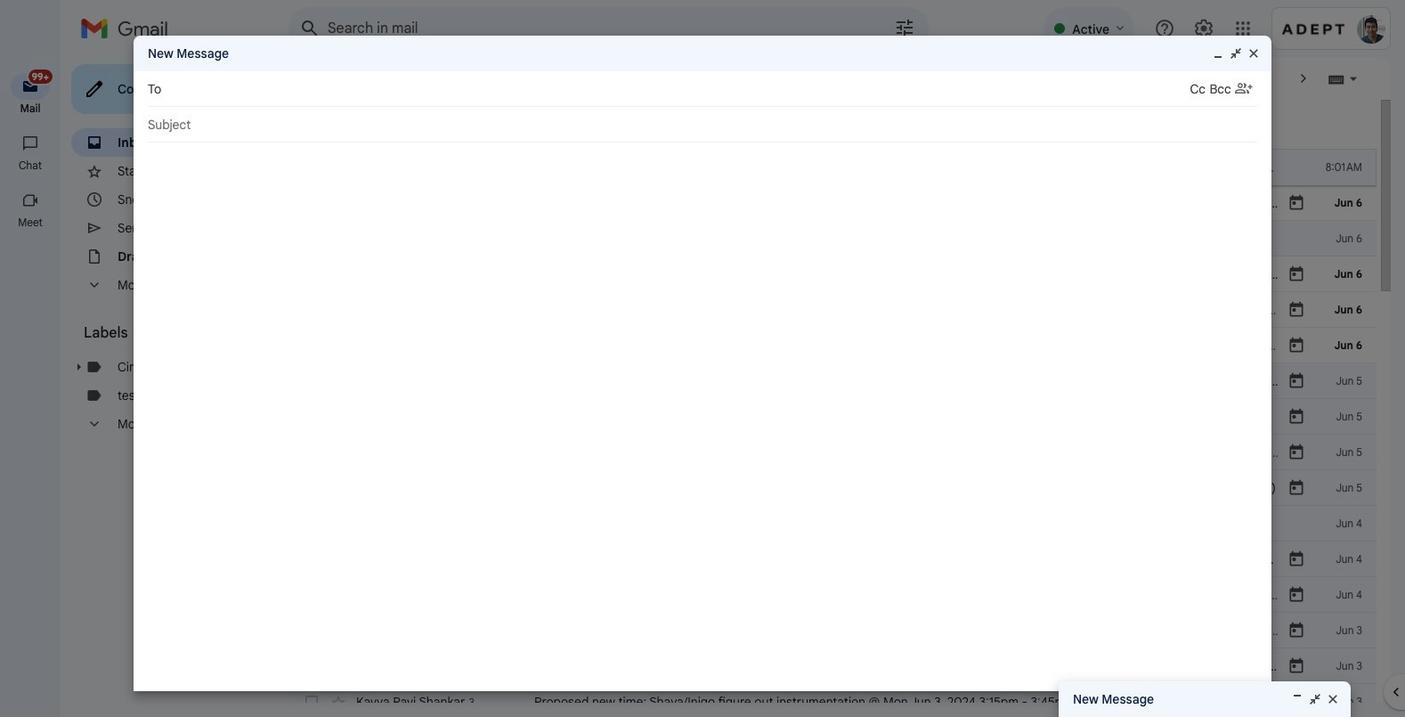 Task type: describe. For each thing, give the bounding box(es) containing it.
6 row from the top
[[289, 328, 1377, 363]]

promotions tab
[[514, 100, 738, 150]]

mail, 868 unread messages image
[[22, 73, 50, 91]]

close image
[[1247, 46, 1261, 61]]

advanced search options image
[[887, 10, 923, 45]]

refresh image
[[356, 69, 374, 87]]

updates, 6 new messages, tab
[[739, 100, 964, 150]]

gmail image
[[80, 11, 177, 46]]

2 row from the top
[[289, 185, 1377, 221]]

3 row from the top
[[289, 221, 1377, 257]]

pop out image
[[1229, 46, 1244, 61]]

15 row from the top
[[289, 648, 1377, 684]]

Subject field
[[148, 116, 1258, 134]]

Search in mail search field
[[289, 7, 930, 50]]

4 row from the top
[[289, 257, 1377, 292]]

close image
[[1326, 692, 1341, 706]]



Task type: locate. For each thing, give the bounding box(es) containing it.
tab list
[[289, 100, 1377, 150]]

minimize image
[[1211, 46, 1226, 61], [1291, 692, 1305, 706]]

13 row from the top
[[289, 577, 1377, 613]]

minimize image for pop out icon
[[1211, 46, 1226, 61]]

8 row from the top
[[289, 399, 1377, 435]]

1 row from the top
[[289, 150, 1377, 185]]

heading
[[0, 102, 61, 116], [0, 159, 61, 173], [0, 216, 61, 230], [84, 324, 253, 342]]

14 row from the top
[[289, 613, 1377, 648]]

older image
[[1295, 69, 1313, 87]]

row
[[289, 150, 1377, 185], [289, 185, 1377, 221], [289, 221, 1377, 257], [289, 257, 1377, 292], [289, 292, 1377, 328], [289, 328, 1377, 363], [289, 363, 1377, 399], [289, 399, 1377, 435], [289, 435, 1377, 470], [289, 470, 1377, 506], [289, 506, 1377, 542], [289, 542, 1377, 577], [289, 577, 1377, 613], [289, 613, 1377, 648], [289, 648, 1377, 684], [289, 684, 1377, 717]]

11 row from the top
[[289, 506, 1377, 542]]

7 row from the top
[[289, 363, 1377, 399]]

1 horizontal spatial minimize image
[[1291, 692, 1305, 706]]

0 vertical spatial minimize image
[[1211, 46, 1226, 61]]

0 horizontal spatial minimize image
[[1211, 46, 1226, 61]]

10 row from the top
[[289, 470, 1377, 506]]

pop out image
[[1309, 692, 1323, 706]]

minimize image for pop out image
[[1291, 692, 1305, 706]]

primary tab
[[289, 100, 512, 150]]

12 row from the top
[[289, 542, 1377, 577]]

5 row from the top
[[289, 292, 1377, 328]]

16 row from the top
[[289, 684, 1377, 717]]

search in mail image
[[294, 12, 326, 45]]

9 row from the top
[[289, 435, 1377, 470]]

minimize image left pop out image
[[1291, 692, 1305, 706]]

navigation
[[0, 57, 62, 717]]

main content
[[289, 100, 1377, 717]]

dialog
[[134, 36, 1272, 691]]

1 vertical spatial minimize image
[[1291, 692, 1305, 706]]

minimize image left pop out icon
[[1211, 46, 1226, 61]]

To recipients text field
[[169, 73, 1191, 105]]



Task type: vqa. For each thing, say whether or not it's contained in the screenshot.
6th Important according to Google magic. SWITCH
no



